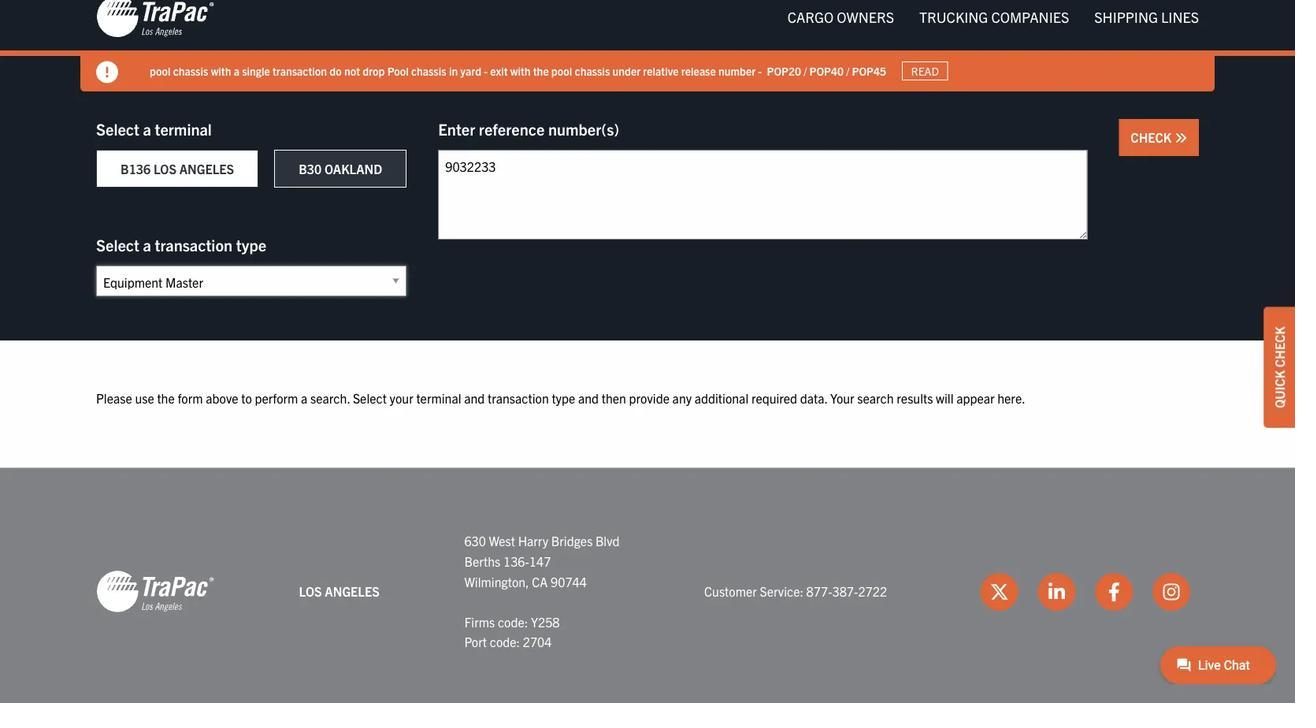 Task type: describe. For each thing, give the bounding box(es) containing it.
footer containing 630 west harry bridges blvd
[[0, 468, 1296, 703]]

relative
[[644, 64, 679, 78]]

will
[[937, 390, 954, 406]]

cargo
[[788, 8, 834, 26]]

pool chassis with a single transaction  do not drop pool chassis in yard -  exit with the pool chassis under relative release number -  pop20 / pop40 / pop45
[[150, 64, 887, 78]]

drop
[[363, 64, 385, 78]]

results
[[897, 390, 934, 406]]

387-
[[833, 584, 859, 600]]

menu bar containing cargo owners
[[775, 1, 1212, 33]]

search.
[[311, 390, 350, 406]]

select for select a terminal
[[96, 119, 139, 139]]

use
[[135, 390, 154, 406]]

pop20
[[767, 64, 802, 78]]

1 - from the left
[[484, 64, 488, 78]]

yard
[[461, 64, 482, 78]]

owners
[[837, 8, 895, 26]]

enter
[[438, 119, 476, 139]]

form
[[178, 390, 203, 406]]

0 horizontal spatial los
[[154, 161, 177, 177]]

0 horizontal spatial type
[[236, 235, 267, 255]]

pop45
[[853, 64, 887, 78]]

under
[[613, 64, 641, 78]]

0 vertical spatial terminal
[[155, 119, 212, 139]]

select for select a transaction type
[[96, 235, 139, 255]]

630 west harry bridges blvd berths 136-147 wilmington, ca 90744
[[465, 533, 620, 589]]

search
[[858, 390, 894, 406]]

number(s)
[[549, 119, 620, 139]]

please
[[96, 390, 132, 406]]

firms
[[465, 614, 495, 630]]

your
[[390, 390, 414, 406]]

quick
[[1272, 370, 1288, 408]]

2 - from the left
[[759, 64, 762, 78]]

check button
[[1120, 119, 1200, 156]]

2 with from the left
[[511, 64, 531, 78]]

trucking companies
[[920, 8, 1070, 26]]

required
[[752, 390, 798, 406]]

read link
[[903, 62, 949, 81]]

berths
[[465, 554, 501, 569]]

shipping lines link
[[1083, 1, 1212, 33]]

b136 los angeles
[[121, 161, 234, 177]]

630
[[465, 533, 486, 549]]

harry
[[518, 533, 549, 549]]

to
[[241, 390, 252, 406]]

1 with from the left
[[211, 64, 231, 78]]

shipping
[[1095, 8, 1159, 26]]

Enter reference number(s) text field
[[438, 150, 1088, 240]]

a left 'search.'
[[301, 390, 308, 406]]

firms code:  y258 port code:  2704
[[465, 614, 560, 650]]

1 vertical spatial angeles
[[325, 584, 380, 600]]

in
[[449, 64, 458, 78]]

bridges
[[552, 533, 593, 549]]

oakland
[[325, 161, 383, 177]]

provide
[[630, 390, 670, 406]]

lines
[[1162, 8, 1200, 26]]

read
[[912, 64, 940, 78]]

y258
[[531, 614, 560, 630]]

pool
[[388, 64, 409, 78]]

single
[[242, 64, 270, 78]]

0 horizontal spatial angeles
[[179, 161, 234, 177]]

1 vertical spatial code:
[[490, 634, 520, 650]]

any
[[673, 390, 692, 406]]

wilmington,
[[465, 574, 529, 589]]

0 horizontal spatial transaction
[[155, 235, 233, 255]]

release
[[682, 64, 716, 78]]

please use the form above to perform a search. select your terminal and transaction type and then provide any additional required data. your search results will appear here.
[[96, 390, 1026, 406]]

a up b136
[[143, 119, 151, 139]]

service:
[[760, 584, 804, 600]]

appear
[[957, 390, 995, 406]]

a down b136
[[143, 235, 151, 255]]

1 vertical spatial terminal
[[417, 390, 462, 406]]



Task type: vqa. For each thing, say whether or not it's contained in the screenshot.
HAVE to the right
no



Task type: locate. For each thing, give the bounding box(es) containing it.
pool right solid icon
[[150, 64, 171, 78]]

1 vertical spatial los
[[299, 584, 322, 600]]

2 horizontal spatial chassis
[[575, 64, 610, 78]]

reference
[[479, 119, 545, 139]]

los
[[154, 161, 177, 177], [299, 584, 322, 600]]

-
[[484, 64, 488, 78], [759, 64, 762, 78]]

customer
[[705, 584, 757, 600]]

147
[[530, 554, 551, 569]]

data.
[[801, 390, 828, 406]]

solid image
[[96, 61, 118, 84]]

b30 oakland
[[299, 161, 383, 177]]

1 and from the left
[[464, 390, 485, 406]]

and
[[464, 390, 485, 406], [579, 390, 599, 406]]

/ right pop20
[[804, 64, 807, 78]]

136-
[[504, 554, 530, 569]]

trucking companies link
[[907, 1, 1083, 33]]

/ left pop45
[[847, 64, 850, 78]]

terminal right your
[[417, 390, 462, 406]]

2722
[[859, 584, 888, 600]]

2 los angeles image from the top
[[96, 570, 214, 614]]

code:
[[498, 614, 528, 630], [490, 634, 520, 650]]

quick check
[[1272, 326, 1288, 408]]

b30
[[299, 161, 322, 177]]

select down b136
[[96, 235, 139, 255]]

then
[[602, 390, 627, 406]]

3 chassis from the left
[[575, 64, 610, 78]]

1 horizontal spatial pool
[[552, 64, 573, 78]]

with left single
[[211, 64, 231, 78]]

pool
[[150, 64, 171, 78], [552, 64, 573, 78]]

terminal
[[155, 119, 212, 139], [417, 390, 462, 406]]

and right your
[[464, 390, 485, 406]]

angeles
[[179, 161, 234, 177], [325, 584, 380, 600]]

1 / from the left
[[804, 64, 807, 78]]

0 horizontal spatial /
[[804, 64, 807, 78]]

0 horizontal spatial chassis
[[173, 64, 208, 78]]

1 vertical spatial transaction
[[155, 235, 233, 255]]

blvd
[[596, 533, 620, 549]]

above
[[206, 390, 238, 406]]

0 horizontal spatial the
[[157, 390, 175, 406]]

- left exit
[[484, 64, 488, 78]]

select
[[96, 119, 139, 139], [96, 235, 139, 255], [353, 390, 387, 406]]

2 pool from the left
[[552, 64, 573, 78]]

0 vertical spatial select
[[96, 119, 139, 139]]

0 vertical spatial los
[[154, 161, 177, 177]]

1 vertical spatial check
[[1272, 326, 1288, 367]]

companies
[[992, 8, 1070, 26]]

1 horizontal spatial -
[[759, 64, 762, 78]]

0 vertical spatial check
[[1132, 130, 1175, 145]]

1 horizontal spatial terminal
[[417, 390, 462, 406]]

footer
[[0, 468, 1296, 703]]

enter reference number(s)
[[438, 119, 620, 139]]

the right exit
[[534, 64, 549, 78]]

0 horizontal spatial -
[[484, 64, 488, 78]]

los angeles image
[[96, 0, 214, 39], [96, 570, 214, 614]]

0 vertical spatial angeles
[[179, 161, 234, 177]]

select a transaction type
[[96, 235, 267, 255]]

1 vertical spatial los angeles image
[[96, 570, 214, 614]]

1 horizontal spatial chassis
[[411, 64, 447, 78]]

- right number at the right of the page
[[759, 64, 762, 78]]

chassis left in
[[411, 64, 447, 78]]

1 horizontal spatial the
[[534, 64, 549, 78]]

with
[[211, 64, 231, 78], [511, 64, 531, 78]]

0 horizontal spatial check
[[1132, 130, 1175, 145]]

1 horizontal spatial /
[[847, 64, 850, 78]]

1 los angeles image from the top
[[96, 0, 214, 39]]

0 vertical spatial transaction
[[273, 64, 327, 78]]

code: up 2704
[[498, 614, 528, 630]]

1 vertical spatial type
[[552, 390, 576, 406]]

2704
[[523, 634, 552, 650]]

los angeles
[[299, 584, 380, 600]]

90744
[[551, 574, 587, 589]]

transaction
[[273, 64, 327, 78], [155, 235, 233, 255], [488, 390, 549, 406]]

terminal up b136 los angeles
[[155, 119, 212, 139]]

additional
[[695, 390, 749, 406]]

select left your
[[353, 390, 387, 406]]

shipping lines
[[1095, 8, 1200, 26]]

exit
[[491, 64, 508, 78]]

select up b136
[[96, 119, 139, 139]]

1 horizontal spatial transaction
[[273, 64, 327, 78]]

los angeles image inside footer
[[96, 570, 214, 614]]

pool up number(s)
[[552, 64, 573, 78]]

0 horizontal spatial and
[[464, 390, 485, 406]]

/
[[804, 64, 807, 78], [847, 64, 850, 78]]

pop40
[[810, 64, 844, 78]]

chassis left under
[[575, 64, 610, 78]]

1 chassis from the left
[[173, 64, 208, 78]]

2 vertical spatial transaction
[[488, 390, 549, 406]]

1 horizontal spatial los
[[299, 584, 322, 600]]

number
[[719, 64, 756, 78]]

1 vertical spatial select
[[96, 235, 139, 255]]

quick check link
[[1264, 307, 1296, 428]]

los angeles image for banner containing cargo owners
[[96, 0, 214, 39]]

b136
[[121, 161, 151, 177]]

0 vertical spatial los angeles image
[[96, 0, 214, 39]]

chassis
[[173, 64, 208, 78], [411, 64, 447, 78], [575, 64, 610, 78]]

los inside footer
[[299, 584, 322, 600]]

not
[[344, 64, 360, 78]]

a left single
[[234, 64, 240, 78]]

2 chassis from the left
[[411, 64, 447, 78]]

your
[[831, 390, 855, 406]]

the
[[534, 64, 549, 78], [157, 390, 175, 406]]

2 horizontal spatial transaction
[[488, 390, 549, 406]]

banner containing cargo owners
[[0, 0, 1296, 92]]

select a terminal
[[96, 119, 212, 139]]

and left then
[[579, 390, 599, 406]]

ca
[[532, 574, 548, 589]]

0 vertical spatial type
[[236, 235, 267, 255]]

1 horizontal spatial and
[[579, 390, 599, 406]]

perform
[[255, 390, 298, 406]]

2 vertical spatial select
[[353, 390, 387, 406]]

the right use
[[157, 390, 175, 406]]

solid image
[[1175, 132, 1188, 145]]

1 vertical spatial the
[[157, 390, 175, 406]]

cargo owners
[[788, 8, 895, 26]]

1 horizontal spatial with
[[511, 64, 531, 78]]

check inside button
[[1132, 130, 1175, 145]]

port
[[465, 634, 487, 650]]

west
[[489, 533, 516, 549]]

0 vertical spatial the
[[534, 64, 549, 78]]

0 horizontal spatial pool
[[150, 64, 171, 78]]

a
[[234, 64, 240, 78], [143, 119, 151, 139], [143, 235, 151, 255], [301, 390, 308, 406]]

0 horizontal spatial with
[[211, 64, 231, 78]]

0 vertical spatial code:
[[498, 614, 528, 630]]

los angeles image inside banner
[[96, 0, 214, 39]]

do
[[330, 64, 342, 78]]

1 horizontal spatial type
[[552, 390, 576, 406]]

code: right port
[[490, 634, 520, 650]]

trucking
[[920, 8, 989, 26]]

1 horizontal spatial check
[[1272, 326, 1288, 367]]

1 pool from the left
[[150, 64, 171, 78]]

cargo owners link
[[775, 1, 907, 33]]

0 horizontal spatial terminal
[[155, 119, 212, 139]]

customer service: 877-387-2722
[[705, 584, 888, 600]]

chassis left single
[[173, 64, 208, 78]]

los angeles image for footer containing 630 west harry bridges blvd
[[96, 570, 214, 614]]

check
[[1132, 130, 1175, 145], [1272, 326, 1288, 367]]

menu bar
[[775, 1, 1212, 33]]

2 / from the left
[[847, 64, 850, 78]]

2 and from the left
[[579, 390, 599, 406]]

banner
[[0, 0, 1296, 92]]

with right exit
[[511, 64, 531, 78]]

here.
[[998, 390, 1026, 406]]

877-
[[807, 584, 833, 600]]

1 horizontal spatial angeles
[[325, 584, 380, 600]]



